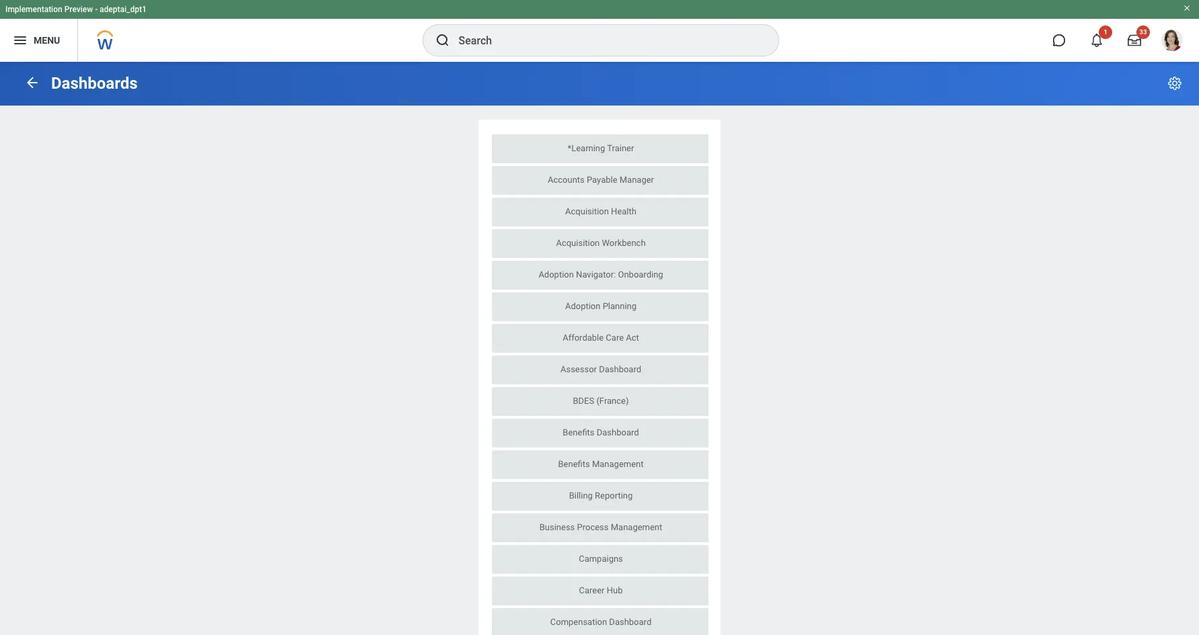 Task type: locate. For each thing, give the bounding box(es) containing it.
0 vertical spatial acquisition
[[565, 207, 609, 217]]

0 vertical spatial adoption
[[539, 270, 574, 280]]

navigator:
[[576, 270, 616, 280]]

benefits down bdes
[[563, 428, 595, 438]]

acquisition
[[565, 207, 609, 217], [556, 238, 600, 248]]

adoption left navigator:
[[539, 270, 574, 280]]

*learning trainer
[[568, 143, 634, 153]]

benefits
[[563, 428, 595, 438], [558, 460, 590, 470]]

preview
[[64, 5, 93, 14]]

0 vertical spatial benefits
[[563, 428, 595, 438]]

accounts
[[548, 175, 585, 185]]

profile logan mcneil image
[[1161, 30, 1183, 54]]

1 vertical spatial acquisition
[[556, 238, 600, 248]]

assessor
[[561, 365, 597, 375]]

assessor dashboard link
[[492, 356, 710, 385]]

acquisition for acquisition health
[[565, 207, 609, 217]]

dashboard down (france)
[[597, 428, 639, 438]]

1
[[1104, 28, 1108, 36]]

bdes (france)
[[573, 396, 629, 406]]

-
[[95, 5, 98, 14]]

onboarding
[[618, 270, 663, 280]]

configure image
[[1167, 75, 1183, 92]]

management down reporting
[[611, 523, 662, 533]]

1 vertical spatial dashboard
[[597, 428, 639, 438]]

adoption for adoption planning
[[565, 301, 601, 312]]

1 vertical spatial adoption
[[565, 301, 601, 312]]

campaigns link
[[492, 546, 710, 575]]

planning
[[603, 301, 637, 312]]

management up reporting
[[592, 460, 644, 470]]

campaigns
[[579, 554, 623, 565]]

justify image
[[12, 32, 28, 48]]

acquisition health
[[565, 207, 637, 217]]

dashboard inside "link"
[[597, 428, 639, 438]]

inbox large image
[[1128, 34, 1141, 47]]

dashboards main content
[[0, 62, 1199, 636]]

affordable care act
[[563, 333, 639, 343]]

benefits dashboard
[[563, 428, 639, 438]]

affordable care act link
[[492, 324, 710, 353]]

bdes
[[573, 396, 594, 406]]

compensation dashboard link
[[492, 609, 710, 636]]

business process management link
[[492, 514, 710, 543]]

billing reporting link
[[492, 482, 710, 511]]

2 vertical spatial dashboard
[[609, 618, 652, 628]]

acquisition up navigator:
[[556, 238, 600, 248]]

menu button
[[0, 19, 78, 62]]

benefits up "billing"
[[558, 460, 590, 470]]

workbench
[[602, 238, 646, 248]]

management
[[592, 460, 644, 470], [611, 523, 662, 533]]

acquisition for acquisition workbench
[[556, 238, 600, 248]]

close environment banner image
[[1183, 4, 1191, 12]]

dashboard
[[599, 365, 641, 375], [597, 428, 639, 438], [609, 618, 652, 628]]

dashboard for compensation dashboard
[[609, 618, 652, 628]]

0 vertical spatial dashboard
[[599, 365, 641, 375]]

1 button
[[1082, 26, 1112, 55]]

0 vertical spatial management
[[592, 460, 644, 470]]

benefits for benefits management
[[558, 460, 590, 470]]

acquisition down accounts payable manager link
[[565, 207, 609, 217]]

dashboard down care
[[599, 365, 641, 375]]

hub
[[607, 586, 623, 596]]

dashboard for assessor dashboard
[[599, 365, 641, 375]]

benefits management link
[[492, 451, 710, 480]]

reporting
[[595, 491, 633, 501]]

adoption up affordable
[[565, 301, 601, 312]]

dashboard for benefits dashboard
[[597, 428, 639, 438]]

payable
[[587, 175, 617, 185]]

implementation preview -   adeptai_dpt1
[[5, 5, 147, 14]]

manager
[[620, 175, 654, 185]]

1 vertical spatial benefits
[[558, 460, 590, 470]]

menu banner
[[0, 0, 1199, 62]]

dashboard down the hub
[[609, 618, 652, 628]]

acquisition workbench link
[[492, 229, 710, 258]]

compensation dashboard
[[550, 618, 652, 628]]

adoption
[[539, 270, 574, 280], [565, 301, 601, 312]]

*learning
[[568, 143, 605, 153]]

career hub
[[579, 586, 623, 596]]

adeptai_dpt1
[[100, 5, 147, 14]]



Task type: vqa. For each thing, say whether or not it's contained in the screenshot.
top elections
no



Task type: describe. For each thing, give the bounding box(es) containing it.
management inside "link"
[[592, 460, 644, 470]]

implementation
[[5, 5, 62, 14]]

(france)
[[596, 396, 629, 406]]

menu
[[34, 35, 60, 46]]

1 vertical spatial management
[[611, 523, 662, 533]]

adoption planning link
[[492, 293, 710, 322]]

bdes (france) link
[[492, 388, 710, 417]]

acquisition health link
[[492, 198, 710, 227]]

search image
[[434, 32, 451, 48]]

dashboards
[[51, 74, 138, 93]]

notifications element
[[1168, 27, 1179, 38]]

benefits management
[[558, 460, 644, 470]]

billing
[[569, 491, 593, 501]]

adoption navigator: onboarding
[[539, 270, 663, 280]]

benefits dashboard link
[[492, 419, 710, 448]]

assessor dashboard
[[561, 365, 641, 375]]

adoption planning
[[565, 301, 637, 312]]

previous page image
[[24, 74, 40, 91]]

accounts payable manager link
[[492, 166, 710, 195]]

compensation
[[550, 618, 607, 628]]

care
[[606, 333, 624, 343]]

*learning trainer link
[[492, 135, 710, 164]]

business
[[539, 523, 575, 533]]

career hub link
[[492, 577, 710, 606]]

business process management
[[539, 523, 662, 533]]

process
[[577, 523, 609, 533]]

career
[[579, 586, 605, 596]]

accounts payable manager
[[548, 175, 654, 185]]

adoption for adoption navigator: onboarding
[[539, 270, 574, 280]]

health
[[611, 207, 637, 217]]

affordable
[[563, 333, 604, 343]]

billing reporting
[[569, 491, 633, 501]]

33
[[1139, 28, 1147, 36]]

benefits for benefits dashboard
[[563, 428, 595, 438]]

adoption navigator: onboarding link
[[492, 261, 710, 290]]

notifications large image
[[1090, 34, 1104, 47]]

acquisition workbench
[[556, 238, 646, 248]]

act
[[626, 333, 639, 343]]

trainer
[[607, 143, 634, 153]]

Search Workday  search field
[[459, 26, 751, 55]]

33 button
[[1120, 26, 1150, 55]]



